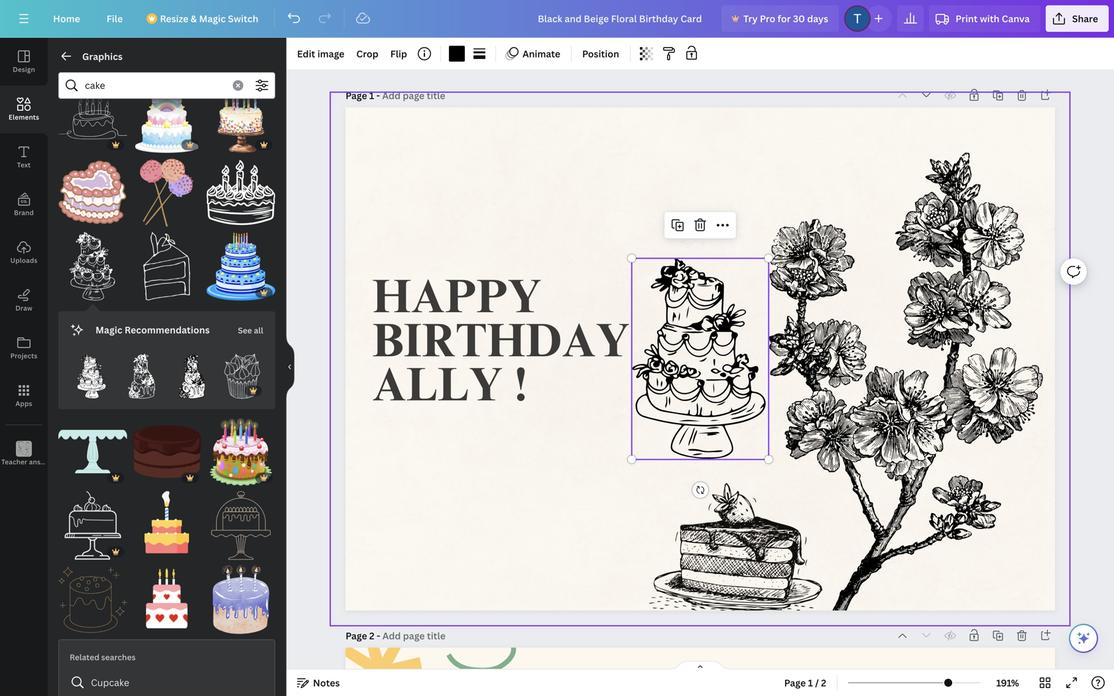 Task type: vqa. For each thing, say whether or not it's contained in the screenshot.
the all
yes



Task type: describe. For each thing, give the bounding box(es) containing it.
canva
[[1002, 12, 1030, 25]]

text button
[[0, 133, 48, 181]]

1 for -
[[369, 89, 374, 102]]

see all button
[[237, 317, 265, 343]]

try pro for 30 days button
[[722, 5, 839, 32]]

page 1 / 2 button
[[779, 673, 832, 694]]

edit
[[297, 47, 315, 60]]

brand button
[[0, 181, 48, 229]]

magic recommendations
[[96, 324, 210, 336]]

switch
[[228, 12, 258, 25]]

main menu bar
[[0, 0, 1115, 38]]

1 for /
[[808, 677, 813, 690]]

design
[[13, 65, 35, 74]]

elements button
[[0, 86, 48, 133]]

answer
[[29, 458, 52, 467]]

!
[[515, 367, 528, 414]]

searches
[[101, 652, 136, 663]]

191%
[[997, 677, 1020, 690]]

- for page 1 -
[[377, 89, 380, 102]]

file button
[[96, 5, 133, 32]]

canva assistant image
[[1076, 631, 1092, 647]]

teacher
[[1, 458, 27, 467]]

with
[[980, 12, 1000, 25]]

flip button
[[385, 43, 413, 64]]

notes button
[[292, 673, 345, 694]]

;
[[23, 459, 25, 466]]

watercolor birthday cake image
[[207, 84, 275, 153]]

page title text field for page 1 -
[[382, 89, 447, 102]]

elements
[[9, 113, 39, 122]]

for
[[778, 12, 791, 25]]

uploads button
[[0, 229, 48, 277]]

Search graphics search field
[[85, 73, 225, 98]]

design button
[[0, 38, 48, 86]]

/
[[816, 677, 819, 690]]

notes
[[313, 677, 340, 690]]

1 wedding cake hand drawn image from the left
[[69, 354, 114, 399]]

projects button
[[0, 324, 48, 372]]

apps
[[16, 399, 32, 408]]

&
[[191, 12, 197, 25]]

resize & magic switch button
[[139, 5, 269, 32]]

keys
[[54, 458, 69, 467]]

file
[[107, 12, 123, 25]]

Design title text field
[[527, 5, 716, 32]]

2 inside button
[[822, 677, 827, 690]]

cake stand illustration image
[[58, 418, 127, 486]]

page for page 1
[[346, 89, 367, 102]]

ally
[[373, 367, 503, 414]]

graphics
[[82, 50, 123, 63]]

page for page 2
[[346, 630, 367, 643]]

position button
[[577, 43, 625, 64]]

draw button
[[0, 277, 48, 324]]

draw
[[15, 304, 32, 313]]

apps button
[[0, 372, 48, 420]]

teacher answer keys
[[1, 458, 69, 467]]

crop button
[[351, 43, 384, 64]]

related searches
[[70, 652, 136, 663]]

kawaii pastel birthday cake image
[[132, 84, 201, 153]]

pro
[[760, 12, 776, 25]]

see all
[[238, 325, 263, 336]]

birthday
[[373, 323, 630, 370]]

show pages image
[[669, 661, 732, 671]]



Task type: locate. For each thing, give the bounding box(es) containing it.
2 vertical spatial page
[[785, 677, 806, 690]]

1 down 'crop' dropdown button
[[369, 89, 374, 102]]

flip
[[391, 47, 407, 60]]

#000000 image
[[449, 46, 465, 62], [449, 46, 465, 62]]

birthday cake illustration image
[[207, 232, 275, 301]]

ally !
[[373, 367, 528, 414]]

1 vertical spatial page title text field
[[383, 630, 447, 643]]

recommendations
[[125, 324, 210, 336]]

1 vertical spatial -
[[377, 630, 380, 643]]

page 2 -
[[346, 630, 383, 643]]

projects
[[10, 352, 37, 361]]

detailed monoline christmas cake image
[[58, 566, 127, 635]]

watercolor cute birthday cake image
[[207, 566, 275, 635]]

-
[[377, 89, 380, 102], [377, 630, 380, 643]]

home
[[53, 12, 80, 25]]

1 horizontal spatial 1
[[808, 677, 813, 690]]

brand
[[14, 208, 34, 217]]

0 horizontal spatial magic
[[96, 324, 122, 336]]

2 wedding cake hand drawn image from the left
[[170, 354, 214, 399]]

30
[[793, 12, 805, 25]]

try pro for 30 days
[[744, 12, 829, 25]]

0 vertical spatial 2
[[369, 630, 375, 643]]

1 horizontal spatial wedding cake hand drawn image
[[170, 354, 214, 399]]

animate button
[[502, 43, 566, 64]]

edit image button
[[292, 43, 350, 64]]

1 vertical spatial magic
[[96, 324, 122, 336]]

wedding cake hand drawn image
[[69, 354, 114, 399], [170, 354, 214, 399]]

happy
[[373, 279, 542, 326]]

days
[[808, 12, 829, 25]]

uploads
[[10, 256, 37, 265]]

share
[[1073, 12, 1099, 25]]

text
[[17, 161, 31, 170]]

cupcake button
[[64, 670, 269, 696]]

page 1 -
[[346, 89, 382, 102]]

0 vertical spatial page
[[346, 89, 367, 102]]

try
[[744, 12, 758, 25]]

Page title text field
[[382, 89, 447, 102], [383, 630, 447, 643]]

1 horizontal spatial magic
[[199, 12, 226, 25]]

playful doodled cafe pastries bear cake image
[[58, 158, 127, 227]]

hide image
[[286, 335, 295, 399]]

2 page title text field from the top
[[383, 630, 447, 643]]

print
[[956, 12, 978, 25]]

resize & magic switch
[[160, 12, 258, 25]]

resize
[[160, 12, 189, 25]]

position
[[583, 47, 619, 60]]

cupcake
[[91, 677, 129, 689]]

1 inside button
[[808, 677, 813, 690]]

0 vertical spatial -
[[377, 89, 380, 102]]

share button
[[1046, 5, 1109, 32]]

1 page title text field from the top
[[382, 89, 447, 102]]

0 horizontal spatial wedding cake hand drawn image
[[69, 354, 114, 399]]

birthday cake image
[[207, 418, 275, 486]]

edit image
[[297, 47, 345, 60]]

side panel tab list
[[0, 38, 69, 478]]

home link
[[42, 5, 91, 32]]

0 horizontal spatial 1
[[369, 89, 374, 102]]

cake with cream design image
[[132, 418, 201, 486]]

magic left recommendations
[[96, 324, 122, 336]]

see
[[238, 325, 252, 336]]

related
[[70, 652, 99, 663]]

0 vertical spatial magic
[[199, 12, 226, 25]]

1 horizontal spatial 2
[[822, 677, 827, 690]]

1 vertical spatial 2
[[822, 677, 827, 690]]

191% button
[[987, 673, 1030, 694]]

0 vertical spatial 1
[[369, 89, 374, 102]]

1 left /
[[808, 677, 813, 690]]

crop
[[357, 47, 379, 60]]

print with canva
[[956, 12, 1030, 25]]

- for page 2 -
[[377, 630, 380, 643]]

magic inside button
[[199, 12, 226, 25]]

page
[[346, 89, 367, 102], [346, 630, 367, 643], [785, 677, 806, 690]]

print with canva button
[[930, 5, 1041, 32]]

1 vertical spatial page
[[346, 630, 367, 643]]

page inside page 1 / 2 button
[[785, 677, 806, 690]]

animate
[[523, 47, 561, 60]]

1
[[369, 89, 374, 102], [808, 677, 813, 690]]

sleek clean monoline hotel and restaurant objects cake cover image
[[207, 492, 275, 560]]

group
[[58, 84, 127, 153], [132, 84, 201, 153], [207, 84, 275, 153], [58, 150, 127, 227], [132, 150, 201, 227], [207, 150, 275, 227], [58, 224, 127, 301], [207, 224, 275, 301], [69, 346, 114, 399], [119, 346, 164, 399], [170, 346, 214, 399], [220, 346, 265, 399], [132, 410, 201, 486], [207, 410, 275, 486], [58, 418, 127, 486], [58, 484, 127, 560], [132, 484, 201, 560], [207, 484, 275, 560], [58, 558, 127, 635], [207, 558, 275, 635], [132, 566, 201, 635]]

page 1 / 2
[[785, 677, 827, 690]]

thick painterly cute birthday cake pops image
[[132, 158, 201, 227]]

0 vertical spatial page title text field
[[382, 89, 447, 102]]

0 horizontal spatial 2
[[369, 630, 375, 643]]

2
[[369, 630, 375, 643], [822, 677, 827, 690]]

all
[[254, 325, 263, 336]]

magic right &
[[199, 12, 226, 25]]

magic
[[199, 12, 226, 25], [96, 324, 122, 336]]

1 vertical spatial 1
[[808, 677, 813, 690]]

page title text field for page 2 -
[[383, 630, 447, 643]]

image
[[318, 47, 345, 60]]



